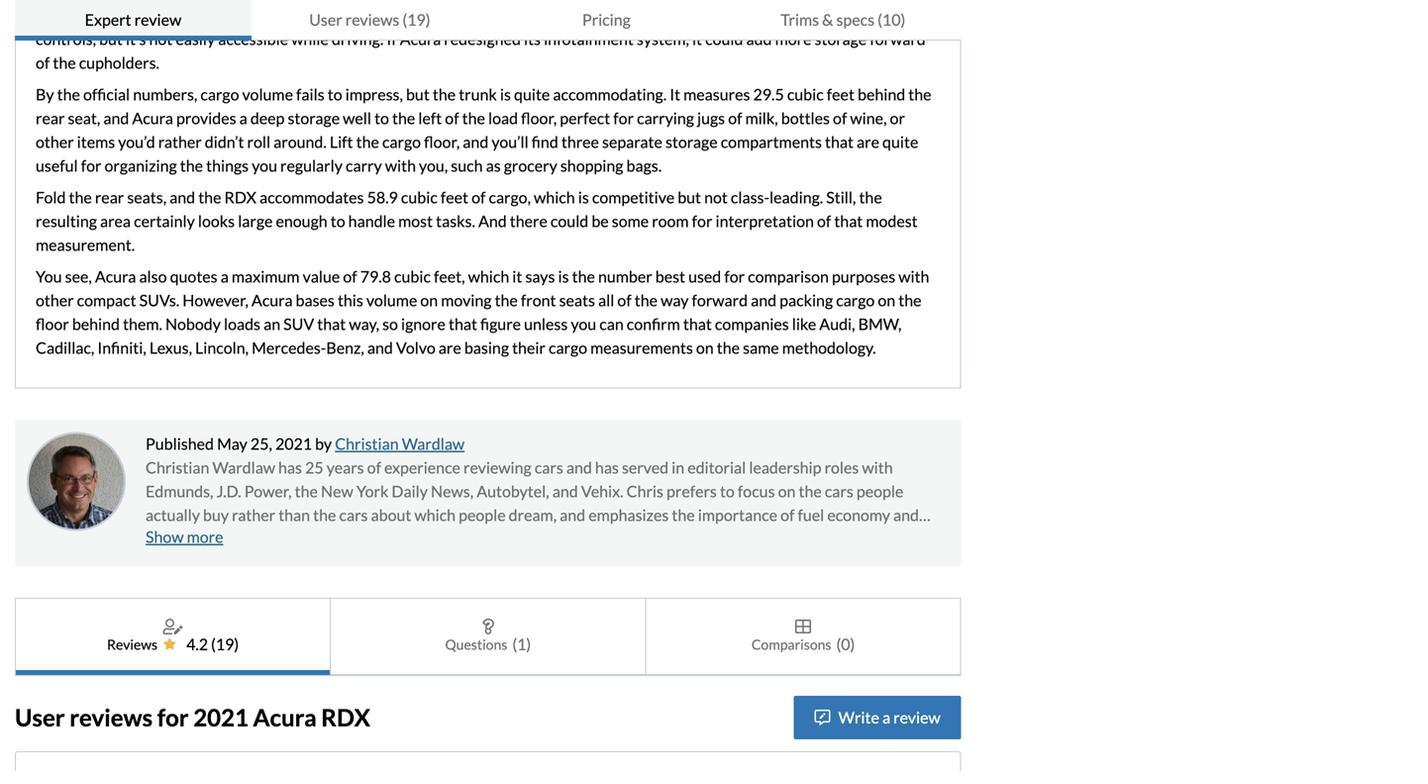 Task type: describe. For each thing, give the bounding box(es) containing it.
1 vertical spatial cars
[[825, 482, 853, 501]]

editorial
[[688, 458, 746, 477]]

2 vertical spatial storage
[[665, 132, 718, 152]]

the up resulting
[[69, 188, 92, 207]]

of right the jugs
[[728, 109, 742, 128]]

easily
[[176, 29, 215, 49]]

(0)
[[836, 635, 855, 654]]

it
[[670, 85, 680, 104]]

the up left
[[433, 85, 456, 104]]

on inside christian wardlaw has 25 years of experience reviewing cars and has served in editorial leadership roles with edmunds, j.d. power, the new york daily news, autobytel, and vehix. chris prefers to focus on the cars people actually buy rather than the cars about which people dream, and emphasizes the importance of fuel economy and safety as much as how much fun a car is to drive. chris is married to an automotive journalist, is the father of four daughters, and lives in southern california.
[[778, 482, 796, 501]]

user reviews (19) tab
[[251, 0, 488, 41]]

official
[[83, 85, 130, 104]]

you inside "by the official numbers, cargo volume fails to impress, but the trunk is quite accommodating. it measures 29.5 cubic feet behind the rear seat, and acura provides a deep storage well to the left of the load floor, perfect for carrying jugs of milk, bottles of wine, or other items you'd rather didn't roll around. lift the cargo floor, and you'll find three separate storage compartments that are quite useful for organizing the things you regularly carry with you, such as grocery shopping bags."
[[252, 156, 277, 175]]

california.
[[368, 553, 440, 573]]

0 vertical spatial in
[[672, 458, 684, 477]]

measures
[[683, 85, 750, 104]]

0 horizontal spatial in
[[285, 553, 298, 573]]

of up and
[[471, 188, 486, 207]]

behind inside you see, acura also quotes a maximum value of 79.8 cubic feet, which it says is the number best used for comparison purposes with other compact suvs. however, acura bases this volume on moving the front seats all of the way forward and packing cargo on the floor behind them. nobody loads an suv that way, so ignore that figure unless you can confirm that companies like audi, bmw, cadillac, infiniti, lexus, lincoln, mercedes-benz, and volvo are basing their cargo measurements on the same methodology.
[[72, 315, 120, 334]]

years
[[327, 458, 364, 477]]

measurements
[[590, 338, 693, 358]]

of inside storage space could be better, too. there is a huge tray under the dramatic center console panel containing the tti and transmission controls, but it's not easily accessible while driving. if acura redesigned its infotainment system, it could add more storage forward of the cupholders.
[[36, 53, 50, 72]]

cargo,
[[489, 188, 531, 207]]

may
[[217, 434, 247, 454]]

questions count element
[[512, 633, 531, 657]]

and inside storage space could be better, too. there is a huge tray under the dramatic center console panel containing the tti and transmission controls, but it's not easily accessible while driving. if acura redesigned its infotainment system, it could add more storage forward of the cupholders.
[[821, 6, 847, 25]]

floor
[[36, 315, 69, 334]]

around.
[[274, 132, 327, 152]]

the left tti
[[768, 6, 791, 25]]

and up companies
[[751, 291, 777, 310]]

the down 25
[[295, 482, 318, 501]]

safety
[[146, 529, 188, 549]]

better,
[[196, 6, 242, 25]]

organizing
[[104, 156, 177, 175]]

edmunds,
[[146, 482, 213, 501]]

nobody
[[165, 315, 221, 334]]

the down controls,
[[53, 53, 76, 72]]

and inside fold the rear seats, and the rdx accommodates 58.9 cubic feet of cargo, which is competitive but not class-leading. still, the resulting area certainly looks large enough to handle most tasks. and there could be some room for interpretation of that modest measurement.
[[170, 188, 195, 207]]

as inside "by the official numbers, cargo volume fails to impress, but the trunk is quite accommodating. it measures 29.5 cubic feet behind the rear seat, and acura provides a deep storage well to the left of the load floor, perfect for carrying jugs of milk, bottles of wine, or other items you'd rather didn't roll around. lift the cargo floor, and you'll find three separate storage compartments that are quite useful for organizing the things you regularly carry with you, such as grocery shopping bags."
[[486, 156, 501, 175]]

could inside fold the rear seats, and the rdx accommodates 58.9 cubic feet of cargo, which is competitive but not class-leading. still, the resulting area certainly looks large enough to handle most tasks. and there could be some room for interpretation of that modest measurement.
[[551, 212, 589, 231]]

the up redesigned in the left top of the page
[[457, 6, 480, 25]]

space
[[92, 6, 132, 25]]

numbers,
[[133, 85, 197, 104]]

29.5
[[753, 85, 784, 104]]

on up bmw,
[[878, 291, 895, 310]]

the down transmission
[[908, 85, 931, 104]]

by
[[36, 85, 54, 104]]

write
[[838, 708, 879, 728]]

show more button
[[146, 527, 223, 547]]

there
[[510, 212, 548, 231]]

be inside fold the rear seats, and the rdx accommodates 58.9 cubic feet of cargo, which is competitive but not class-leading. still, the resulting area certainly looks large enough to handle most tasks. and there could be some room for interpretation of that modest measurement.
[[592, 212, 609, 231]]

measurement.
[[36, 235, 135, 255]]

fold
[[36, 188, 66, 207]]

lift
[[330, 132, 353, 152]]

and
[[478, 212, 507, 231]]

same
[[743, 338, 779, 358]]

specs
[[836, 10, 874, 29]]

2 has from the left
[[595, 458, 619, 477]]

under
[[412, 6, 453, 25]]

1 horizontal spatial floor,
[[521, 109, 557, 128]]

of up york
[[367, 458, 381, 477]]

the up bmw,
[[899, 291, 922, 310]]

rather inside "by the official numbers, cargo volume fails to impress, but the trunk is quite accommodating. it measures 29.5 cubic feet behind the rear seat, and acura provides a deep storage well to the left of the load floor, perfect for carrying jugs of milk, bottles of wine, or other items you'd rather didn't roll around. lift the cargo floor, and you'll find three separate storage compartments that are quite useful for organizing the things you regularly carry with you, such as grocery shopping bags."
[[158, 132, 202, 152]]

rear inside "by the official numbers, cargo volume fails to impress, but the trunk is quite accommodating. it measures 29.5 cubic feet behind the rear seat, and acura provides a deep storage well to the left of the load floor, perfect for carrying jugs of milk, bottles of wine, or other items you'd rather didn't roll around. lift the cargo floor, and you'll find three separate storage compartments that are quite useful for organizing the things you regularly carry with you, such as grocery shopping bags."
[[36, 109, 65, 128]]

1 horizontal spatial people
[[857, 482, 904, 501]]

tray
[[381, 6, 409, 25]]

volume inside you see, acura also quotes a maximum value of 79.8 cubic feet, which it says is the number best used for comparison purposes with other compact suvs. however, acura bases this volume on moving the front seats all of the way forward and packing cargo on the floor behind them. nobody loads an suv that way, so ignore that figure unless you can confirm that companies like audi, bmw, cadillac, infiniti, lexus, lincoln, mercedes-benz, and volvo are basing their cargo measurements on the same methodology.
[[366, 291, 417, 310]]

cupholders.
[[79, 53, 159, 72]]

southern
[[301, 553, 365, 573]]

dream,
[[509, 506, 557, 525]]

new
[[321, 482, 353, 501]]

of down still,
[[817, 212, 831, 231]]

you
[[36, 267, 62, 286]]

number
[[598, 267, 652, 286]]

tasks.
[[436, 212, 475, 231]]

the up figure
[[495, 291, 518, 310]]

way
[[661, 291, 689, 310]]

the down fuel
[[796, 529, 819, 549]]

ignore
[[401, 315, 446, 334]]

roles
[[825, 458, 859, 477]]

you inside you see, acura also quotes a maximum value of 79.8 cubic feet, which it says is the number best used for comparison purposes with other compact suvs. however, acura bases this volume on moving the front seats all of the way forward and packing cargo on the floor behind them. nobody loads an suv that way, so ignore that figure unless you can confirm that companies like audi, bmw, cadillac, infiniti, lexus, lincoln, mercedes-benz, and volvo are basing their cargo measurements on the same methodology.
[[571, 315, 596, 334]]

that down way
[[683, 315, 712, 334]]

with inside christian wardlaw has 25 years of experience reviewing cars and has served in editorial leadership roles with edmunds, j.d. power, the new york daily news, autobytel, and vehix. chris prefers to focus on the cars people actually buy rather than the cars about which people dream, and emphasizes the importance of fuel economy and safety as much as how much fun a car is to drive. chris is married to an automotive journalist, is the father of four daughters, and lives in southern california.
[[862, 458, 893, 477]]

(10)
[[878, 10, 905, 29]]

trunk
[[459, 85, 497, 104]]

0 horizontal spatial could
[[135, 6, 173, 25]]

0 horizontal spatial more
[[187, 527, 223, 547]]

benz,
[[326, 338, 364, 358]]

0 vertical spatial wardlaw
[[402, 434, 465, 454]]

served
[[622, 458, 669, 477]]

is inside storage space could be better, too. there is a huge tray under the dramatic center console panel containing the tti and transmission controls, but it's not easily accessible while driving. if acura redesigned its infotainment system, it could add more storage forward of the cupholders.
[[319, 6, 330, 25]]

redesigned
[[444, 29, 521, 49]]

lexus,
[[149, 338, 192, 358]]

or
[[890, 109, 905, 128]]

cargo up provides
[[200, 85, 239, 104]]

to left drive.
[[418, 529, 433, 549]]

provides
[[176, 109, 236, 128]]

questions (1)
[[445, 635, 531, 654]]

volvo
[[396, 338, 435, 358]]

and up such
[[463, 132, 489, 152]]

to right fails on the top left of page
[[328, 85, 342, 104]]

tab list containing expert review
[[15, 0, 961, 41]]

for inside fold the rear seats, and the rdx accommodates 58.9 cubic feet of cargo, which is competitive but not class-leading. still, the resulting area certainly looks large enough to handle most tasks. and there could be some room for interpretation of that modest measurement.
[[692, 212, 712, 231]]

0 vertical spatial christian
[[335, 434, 399, 454]]

emphasizes
[[588, 506, 669, 525]]

are inside you see, acura also quotes a maximum value of 79.8 cubic feet, which it says is the number best used for comparison purposes with other compact suvs. however, acura bases this volume on moving the front seats all of the way forward and packing cargo on the floor behind them. nobody loads an suv that way, so ignore that figure unless you can confirm that companies like audi, bmw, cadillac, infiniti, lexus, lincoln, mercedes-benz, and volvo are basing their cargo measurements on the same methodology.
[[439, 338, 461, 358]]

are inside "by the official numbers, cargo volume fails to impress, but the trunk is quite accommodating. it measures 29.5 cubic feet behind the rear seat, and acura provides a deep storage well to the left of the load floor, perfect for carrying jugs of milk, bottles of wine, or other items you'd rather didn't roll around. lift the cargo floor, and you'll find three separate storage compartments that are quite useful for organizing the things you regularly carry with you, such as grocery shopping bags."
[[857, 132, 879, 152]]

feet,
[[434, 267, 465, 286]]

0 horizontal spatial (19)
[[211, 635, 239, 654]]

christian wardlaw has 25 years of experience reviewing cars and has served in editorial leadership roles with edmunds, j.d. power, the new york daily news, autobytel, and vehix. chris prefers to focus on the cars people actually buy rather than the cars about which people dream, and emphasizes the importance of fuel economy and safety as much as how much fun a car is to drive. chris is married to an automotive journalist, is the father of four daughters, and lives in southern california.
[[146, 458, 919, 573]]

and down official
[[103, 109, 129, 128]]

1 vertical spatial quite
[[882, 132, 918, 152]]

which inside you see, acura also quotes a maximum value of 79.8 cubic feet, which it says is the number best used for comparison purposes with other compact suvs. however, acura bases this volume on moving the front seats all of the way forward and packing cargo on the floor behind them. nobody loads an suv that way, so ignore that figure unless you can confirm that companies like audi, bmw, cadillac, infiniti, lexus, lincoln, mercedes-benz, and volvo are basing their cargo measurements on the same methodology.
[[468, 267, 509, 286]]

it inside you see, acura also quotes a maximum value of 79.8 cubic feet, which it says is the number best used for comparison purposes with other compact suvs. however, acura bases this volume on moving the front seats all of the way forward and packing cargo on the floor behind them. nobody loads an suv that way, so ignore that figure unless you can confirm that companies like audi, bmw, cadillac, infiniti, lexus, lincoln, mercedes-benz, and volvo are basing their cargo measurements on the same methodology.
[[512, 267, 522, 286]]

car
[[379, 529, 401, 549]]

bottles
[[781, 109, 830, 128]]

and left lives
[[222, 553, 248, 573]]

expert review
[[85, 10, 182, 29]]

you see, acura also quotes a maximum value of 79.8 cubic feet, which it says is the number best used for comparison purposes with other compact suvs. however, acura bases this volume on moving the front seats all of the way forward and packing cargo on the floor behind them. nobody loads an suv that way, so ignore that figure unless you can confirm that companies like audi, bmw, cadillac, infiniti, lexus, lincoln, mercedes-benz, and volvo are basing their cargo measurements on the same methodology.
[[36, 267, 929, 358]]

reviews for (19)
[[345, 10, 399, 29]]

for up separate on the left of page
[[613, 109, 634, 128]]

more inside storage space could be better, too. there is a huge tray under the dramatic center console panel containing the tti and transmission controls, but it's not easily accessible while driving. if acura redesigned its infotainment system, it could add more storage forward of the cupholders.
[[775, 29, 812, 49]]

cargo down the unless
[[549, 338, 587, 358]]

the up carry in the top of the page
[[356, 132, 379, 152]]

leading.
[[770, 188, 823, 207]]

to inside fold the rear seats, and the rdx accommodates 58.9 cubic feet of cargo, which is competitive but not class-leading. still, the resulting area certainly looks large enough to handle most tasks. and there could be some room for interpretation of that modest measurement.
[[331, 212, 345, 231]]

and up vehix.
[[566, 458, 592, 477]]

it's
[[126, 29, 146, 49]]

not inside storage space could be better, too. there is a huge tray under the dramatic center console panel containing the tti and transmission controls, but it's not easily accessible while driving. if acura redesigned its infotainment system, it could add more storage forward of the cupholders.
[[149, 29, 173, 49]]

show more
[[146, 527, 223, 547]]

pricing
[[582, 10, 631, 29]]

bmw,
[[858, 315, 902, 334]]

and left vehix.
[[552, 482, 578, 501]]

2 horizontal spatial could
[[705, 29, 743, 49]]

it inside storage space could be better, too. there is a huge tray under the dramatic center console panel containing the tti and transmission controls, but it's not easily accessible while driving. if acura redesigned its infotainment system, it could add more storage forward of the cupholders.
[[692, 29, 702, 49]]

of left four on the bottom of the page
[[868, 529, 883, 549]]

0 horizontal spatial as
[[191, 529, 206, 549]]

th large image
[[795, 619, 811, 635]]

the up confirm
[[635, 291, 658, 310]]

buy
[[203, 506, 229, 525]]

on up ignore
[[420, 291, 438, 310]]

containing
[[692, 6, 765, 25]]

reviews for for
[[70, 704, 153, 732]]

quotes
[[170, 267, 217, 286]]

the down new
[[313, 506, 336, 525]]

bases
[[296, 291, 335, 310]]

4.2 (19)
[[186, 635, 239, 654]]

pricing tab
[[488, 0, 725, 41]]

the right still,
[[859, 188, 882, 207]]

for down items
[[81, 156, 101, 175]]

autobytel,
[[477, 482, 549, 501]]

handle
[[348, 212, 395, 231]]

to right well
[[374, 109, 389, 128]]

of right "all"
[[617, 291, 632, 310]]

the down prefers
[[672, 506, 695, 525]]

of left wine,
[[833, 109, 847, 128]]

other inside "by the official numbers, cargo volume fails to impress, but the trunk is quite accommodating. it measures 29.5 cubic feet behind the rear seat, and acura provides a deep storage well to the left of the load floor, perfect for carrying jugs of milk, bottles of wine, or other items you'd rather didn't roll around. lift the cargo floor, and you'll find three separate storage compartments that are quite useful for organizing the things you regularly carry with you, such as grocery shopping bags."
[[36, 132, 74, 152]]

is inside you see, acura also quotes a maximum value of 79.8 cubic feet, which it says is the number best used for comparison purposes with other compact suvs. however, acura bases this volume on moving the front seats all of the way forward and packing cargo on the floor behind them. nobody loads an suv that way, so ignore that figure unless you can confirm that companies like audi, bmw, cadillac, infiniti, lexus, lincoln, mercedes-benz, and volvo are basing their cargo measurements on the same methodology.
[[558, 267, 569, 286]]

of up this
[[343, 267, 357, 286]]

to right married
[[590, 529, 605, 549]]

a inside "by the official numbers, cargo volume fails to impress, but the trunk is quite accommodating. it measures 29.5 cubic feet behind the rear seat, and acura provides a deep storage well to the left of the load floor, perfect for carrying jugs of milk, bottles of wine, or other items you'd rather didn't roll around. lift the cargo floor, and you'll find three separate storage compartments that are quite useful for organizing the things you regularly carry with you, such as grocery shopping bags."
[[239, 109, 247, 128]]

wine,
[[850, 109, 887, 128]]

other inside you see, acura also quotes a maximum value of 79.8 cubic feet, which it says is the number best used for comparison purposes with other compact suvs. however, acura bases this volume on moving the front seats all of the way forward and packing cargo on the floor behind them. nobody loads an suv that way, so ignore that figure unless you can confirm that companies like audi, bmw, cadillac, infiniti, lexus, lincoln, mercedes-benz, and volvo are basing their cargo measurements on the same methodology.
[[36, 291, 74, 310]]

can
[[599, 315, 624, 334]]

focus
[[738, 482, 775, 501]]

rather inside christian wardlaw has 25 years of experience reviewing cars and has served in editorial leadership roles with edmunds, j.d. power, the new york daily news, autobytel, and vehix. chris prefers to focus on the cars people actually buy rather than the cars about which people dream, and emphasizes the importance of fuel economy and safety as much as how much fun a car is to drive. chris is married to an automotive journalist, is the father of four daughters, and lives in southern california.
[[232, 506, 275, 525]]

is down dream,
[[518, 529, 529, 549]]

methodology.
[[782, 338, 876, 358]]

cubic inside "by the official numbers, cargo volume fails to impress, but the trunk is quite accommodating. it measures 29.5 cubic feet behind the rear seat, and acura provides a deep storage well to the left of the load floor, perfect for carrying jugs of milk, bottles of wine, or other items you'd rather didn't roll around. lift the cargo floor, and you'll find three separate storage compartments that are quite useful for organizing the things you regularly carry with you, such as grocery shopping bags."
[[787, 85, 824, 104]]

seat,
[[68, 109, 100, 128]]

three
[[561, 132, 599, 152]]

2 much from the left
[[301, 529, 339, 549]]

accommodates
[[260, 188, 364, 207]]

the up fuel
[[799, 482, 822, 501]]

1 vertical spatial people
[[459, 506, 506, 525]]

on left the 'same'
[[696, 338, 714, 358]]

review inside button
[[893, 708, 941, 728]]

is right journalist,
[[782, 529, 793, 549]]

looks
[[198, 212, 235, 231]]

1 vertical spatial chris
[[478, 529, 515, 549]]

the right the by
[[57, 85, 80, 104]]

user for user reviews (19)
[[309, 10, 342, 29]]

separate
[[602, 132, 662, 152]]

storage
[[36, 6, 89, 25]]

driving.
[[332, 29, 383, 49]]

maximum
[[232, 267, 300, 286]]

user for user reviews for 2021 acura rdx
[[15, 704, 65, 732]]



Task type: vqa. For each thing, say whether or not it's contained in the screenshot.
MANUFACTURING
no



Task type: locate. For each thing, give the bounding box(es) containing it.
but up left
[[406, 85, 430, 104]]

0 horizontal spatial you
[[252, 156, 277, 175]]

add
[[746, 29, 772, 49]]

acura inside storage space could be better, too. there is a huge tray under the dramatic center console panel containing the tti and transmission controls, but it's not easily accessible while driving. if acura redesigned its infotainment system, it could add more storage forward of the cupholders.
[[400, 29, 441, 49]]

2021 for by
[[275, 434, 312, 454]]

it left says
[[512, 267, 522, 286]]

1 has from the left
[[278, 458, 302, 477]]

1 horizontal spatial christian
[[335, 434, 399, 454]]

that down the moving
[[449, 315, 477, 334]]

cubic up most
[[401, 188, 438, 207]]

1 tab list from the top
[[15, 0, 961, 41]]

cubic up bottles
[[787, 85, 824, 104]]

0 horizontal spatial it
[[512, 267, 522, 286]]

lincoln,
[[195, 338, 249, 358]]

question image
[[482, 619, 494, 635]]

for
[[613, 109, 634, 128], [81, 156, 101, 175], [692, 212, 712, 231], [724, 267, 745, 286], [157, 704, 189, 732]]

0 horizontal spatial review
[[134, 10, 182, 29]]

the left left
[[392, 109, 415, 128]]

a inside you see, acura also quotes a maximum value of 79.8 cubic feet, which it says is the number best used for comparison purposes with other compact suvs. however, acura bases this volume on moving the front seats all of the way forward and packing cargo on the floor behind them. nobody loads an suv that way, so ignore that figure unless you can confirm that companies like audi, bmw, cadillac, infiniti, lexus, lincoln, mercedes-benz, and volvo are basing their cargo measurements on the same methodology.
[[221, 267, 229, 286]]

figure
[[480, 315, 521, 334]]

christian up years
[[335, 434, 399, 454]]

load
[[488, 109, 518, 128]]

&
[[822, 10, 833, 29]]

1 vertical spatial an
[[608, 529, 625, 549]]

quite up load
[[514, 85, 550, 104]]

0 horizontal spatial volume
[[242, 85, 293, 104]]

1 horizontal spatial rear
[[95, 188, 124, 207]]

floor, up you,
[[424, 132, 460, 152]]

0 horizontal spatial reviews
[[70, 704, 153, 732]]

1 horizontal spatial in
[[672, 458, 684, 477]]

1 other from the top
[[36, 132, 74, 152]]

that down still,
[[834, 212, 863, 231]]

audi,
[[819, 315, 855, 334]]

1 vertical spatial rather
[[232, 506, 275, 525]]

1 vertical spatial tab list
[[15, 598, 961, 677]]

feet up tasks.
[[441, 188, 468, 207]]

rear inside fold the rear seats, and the rdx accommodates 58.9 cubic feet of cargo, which is competitive but not class-leading. still, the resulting area certainly looks large enough to handle most tasks. and there could be some room for interpretation of that modest measurement.
[[95, 188, 124, 207]]

2021 for acura
[[193, 704, 248, 732]]

with
[[385, 156, 416, 175], [898, 267, 929, 286], [862, 458, 893, 477]]

the left 'things'
[[180, 156, 203, 175]]

1 horizontal spatial rdx
[[321, 704, 370, 732]]

1 vertical spatial in
[[285, 553, 298, 573]]

0 vertical spatial behind
[[858, 85, 905, 104]]

and right tti
[[821, 6, 847, 25]]

0 vertical spatial but
[[99, 29, 123, 49]]

to up importance
[[720, 482, 735, 501]]

forward inside you see, acura also quotes a maximum value of 79.8 cubic feet, which it says is the number best used for comparison purposes with other compact suvs. however, acura bases this volume on moving the front seats all of the way forward and packing cargo on the floor behind them. nobody loads an suv that way, so ignore that figure unless you can confirm that companies like audi, bmw, cadillac, infiniti, lexus, lincoln, mercedes-benz, and volvo are basing their cargo measurements on the same methodology.
[[692, 291, 748, 310]]

enough
[[276, 212, 327, 231]]

0 vertical spatial user
[[309, 10, 342, 29]]

0 vertical spatial rear
[[36, 109, 65, 128]]

economy
[[827, 506, 890, 525]]

in up prefers
[[672, 458, 684, 477]]

but inside storage space could be better, too. there is a huge tray under the dramatic center console panel containing the tti and transmission controls, but it's not easily accessible while driving. if acura redesigned its infotainment system, it could add more storage forward of the cupholders.
[[99, 29, 123, 49]]

user edit image
[[163, 619, 183, 635]]

other up useful
[[36, 132, 74, 152]]

milk,
[[745, 109, 778, 128]]

trims & specs (10) tab
[[725, 0, 961, 41]]

a left huge
[[333, 6, 341, 25]]

0 vertical spatial forward
[[870, 29, 926, 49]]

comparisons count element
[[836, 633, 855, 657]]

the left the 'same'
[[717, 338, 740, 358]]

in right lives
[[285, 553, 298, 573]]

christian
[[335, 434, 399, 454], [146, 458, 209, 477]]

way,
[[349, 315, 379, 334]]

cars up fun
[[339, 506, 368, 525]]

is inside "by the official numbers, cargo volume fails to impress, but the trunk is quite accommodating. it measures 29.5 cubic feet behind the rear seat, and acura provides a deep storage well to the left of the load floor, perfect for carrying jugs of milk, bottles of wine, or other items you'd rather didn't roll around. lift the cargo floor, and you'll find three separate storage compartments that are quite useful for organizing the things you regularly carry with you, such as grocery shopping bags."
[[500, 85, 511, 104]]

cubic inside you see, acura also quotes a maximum value of 79.8 cubic feet, which it says is the number best used for comparison purposes with other compact suvs. however, acura bases this volume on moving the front seats all of the way forward and packing cargo on the floor behind them. nobody loads an suv that way, so ignore that figure unless you can confirm that companies like audi, bmw, cadillac, infiniti, lexus, lincoln, mercedes-benz, and volvo are basing their cargo measurements on the same methodology.
[[394, 267, 431, 286]]

cubic inside fold the rear seats, and the rdx accommodates 58.9 cubic feet of cargo, which is competitive but not class-leading. still, the resulting area certainly looks large enough to handle most tasks. and there could be some room for interpretation of that modest measurement.
[[401, 188, 438, 207]]

forward down used
[[692, 291, 748, 310]]

to left handle
[[331, 212, 345, 231]]

an inside you see, acura also quotes a maximum value of 79.8 cubic feet, which it says is the number best used for comparison purposes with other compact suvs. however, acura bases this volume on moving the front seats all of the way forward and packing cargo on the floor behind them. nobody loads an suv that way, so ignore that figure unless you can confirm that companies like audi, bmw, cadillac, infiniti, lexus, lincoln, mercedes-benz, and volvo are basing their cargo measurements on the same methodology.
[[264, 315, 280, 334]]

with right roles
[[862, 458, 893, 477]]

1 vertical spatial which
[[468, 267, 509, 286]]

a left deep
[[239, 109, 247, 128]]

feet inside fold the rear seats, and the rdx accommodates 58.9 cubic feet of cargo, which is competitive but not class-leading. still, the resulting area certainly looks large enough to handle most tasks. and there could be some room for interpretation of that modest measurement.
[[441, 188, 468, 207]]

comment alt edit image
[[815, 710, 831, 726]]

1 horizontal spatial forward
[[870, 29, 926, 49]]

which up there
[[534, 188, 575, 207]]

1 vertical spatial not
[[704, 188, 728, 207]]

1 vertical spatial feet
[[441, 188, 468, 207]]

1 horizontal spatial chris
[[627, 482, 663, 501]]

prefers
[[667, 482, 717, 501]]

1 horizontal spatial are
[[857, 132, 879, 152]]

could right there
[[551, 212, 589, 231]]

console
[[595, 6, 648, 25]]

0 vertical spatial you
[[252, 156, 277, 175]]

by the official numbers, cargo volume fails to impress, but the trunk is quite accommodating. it measures 29.5 cubic feet behind the rear seat, and acura provides a deep storage well to the left of the load floor, perfect for carrying jugs of milk, bottles of wine, or other items you'd rather didn't roll around. lift the cargo floor, and you'll find three separate storage compartments that are quite useful for organizing the things you regularly carry with you, such as grocery shopping bags.
[[36, 85, 931, 175]]

0 horizontal spatial christian
[[146, 458, 209, 477]]

but inside "by the official numbers, cargo volume fails to impress, but the trunk is quite accommodating. it measures 29.5 cubic feet behind the rear seat, and acura provides a deep storage well to the left of the load floor, perfect for carrying jugs of milk, bottles of wine, or other items you'd rather didn't roll around. lift the cargo floor, and you'll find three separate storage compartments that are quite useful for organizing the things you regularly carry with you, such as grocery shopping bags."
[[406, 85, 430, 104]]

a right write
[[882, 708, 890, 728]]

of up the by
[[36, 53, 50, 72]]

comparison
[[748, 267, 829, 286]]

1 vertical spatial with
[[898, 267, 929, 286]]

impress,
[[345, 85, 403, 104]]

storage inside storage space could be better, too. there is a huge tray under the dramatic center console panel containing the tti and transmission controls, but it's not easily accessible while driving. if acura redesigned its infotainment system, it could add more storage forward of the cupholders.
[[815, 29, 867, 49]]

didn't
[[205, 132, 244, 152]]

volume inside "by the official numbers, cargo volume fails to impress, but the trunk is quite accommodating. it measures 29.5 cubic feet behind the rear seat, and acura provides a deep storage well to the left of the load floor, perfect for carrying jugs of milk, bottles of wine, or other items you'd rather didn't roll around. lift the cargo floor, and you'll find three separate storage compartments that are quite useful for organizing the things you regularly carry with you, such as grocery shopping bags."
[[242, 85, 293, 104]]

things
[[206, 156, 249, 175]]

0 horizontal spatial much
[[209, 529, 247, 549]]

0 vertical spatial floor,
[[521, 109, 557, 128]]

user inside tab
[[309, 10, 342, 29]]

is down shopping
[[578, 188, 589, 207]]

christian inside christian wardlaw has 25 years of experience reviewing cars and has served in editorial leadership roles with edmunds, j.d. power, the new york daily news, autobytel, and vehix. chris prefers to focus on the cars people actually buy rather than the cars about which people dream, and emphasizes the importance of fuel economy and safety as much as how much fun a car is to drive. chris is married to an automotive journalist, is the father of four daughters, and lives in southern california.
[[146, 458, 209, 477]]

(1)
[[512, 635, 531, 654]]

too.
[[245, 6, 272, 25]]

tab list
[[15, 0, 961, 41], [15, 598, 961, 677]]

forward down (10)
[[870, 29, 926, 49]]

lives
[[251, 553, 282, 573]]

0 horizontal spatial storage
[[288, 109, 340, 128]]

interpretation
[[716, 212, 814, 231]]

be
[[176, 6, 193, 25], [592, 212, 609, 231]]

1 vertical spatial christian
[[146, 458, 209, 477]]

1 horizontal spatial quite
[[882, 132, 918, 152]]

1 vertical spatial volume
[[366, 291, 417, 310]]

and down so
[[367, 338, 393, 358]]

well
[[343, 109, 371, 128]]

2021
[[275, 434, 312, 454], [193, 704, 248, 732]]

1 horizontal spatial not
[[704, 188, 728, 207]]

2 vertical spatial but
[[678, 188, 701, 207]]

be inside storage space could be better, too. there is a huge tray under the dramatic center console panel containing the tti and transmission controls, but it's not easily accessible while driving. if acura redesigned its infotainment system, it could add more storage forward of the cupholders.
[[176, 6, 193, 25]]

1 horizontal spatial storage
[[665, 132, 718, 152]]

york
[[356, 482, 389, 501]]

has left 25
[[278, 458, 302, 477]]

much
[[209, 529, 247, 549], [301, 529, 339, 549]]

1 horizontal spatial be
[[592, 212, 609, 231]]

for inside you see, acura also quotes a maximum value of 79.8 cubic feet, which it says is the number best used for comparison purposes with other compact suvs. however, acura bases this volume on moving the front seats all of the way forward and packing cargo on the floor behind them. nobody loads an suv that way, so ignore that figure unless you can confirm that companies like audi, bmw, cadillac, infiniti, lexus, lincoln, mercedes-benz, and volvo are basing their cargo measurements on the same methodology.
[[724, 267, 745, 286]]

which inside christian wardlaw has 25 years of experience reviewing cars and has served in editorial leadership roles with edmunds, j.d. power, the new york daily news, autobytel, and vehix. chris prefers to focus on the cars people actually buy rather than the cars about which people dream, and emphasizes the importance of fuel economy and safety as much as how much fun a car is to drive. chris is married to an automotive journalist, is the father of four daughters, and lives in southern california.
[[414, 506, 456, 525]]

0 horizontal spatial which
[[414, 506, 456, 525]]

1 vertical spatial could
[[705, 29, 743, 49]]

forward
[[870, 29, 926, 49], [692, 291, 748, 310]]

wardlaw inside christian wardlaw has 25 years of experience reviewing cars and has served in editorial leadership roles with edmunds, j.d. power, the new york daily news, autobytel, and vehix. chris prefers to focus on the cars people actually buy rather than the cars about which people dream, and emphasizes the importance of fuel economy and safety as much as how much fun a car is to drive. chris is married to an automotive journalist, is the father of four daughters, and lives in southern california.
[[212, 458, 275, 477]]

2 horizontal spatial but
[[678, 188, 701, 207]]

quite down or
[[882, 132, 918, 152]]

them.
[[123, 315, 162, 334]]

2021 left 'by' at the left
[[275, 434, 312, 454]]

1 horizontal spatial you
[[571, 315, 596, 334]]

people up economy in the bottom of the page
[[857, 482, 904, 501]]

0 vertical spatial reviews
[[345, 10, 399, 29]]

0 horizontal spatial quite
[[514, 85, 550, 104]]

but inside fold the rear seats, and the rdx accommodates 58.9 cubic feet of cargo, which is competitive but not class-leading. still, the resulting area certainly looks large enough to handle most tasks. and there could be some room for interpretation of that modest measurement.
[[678, 188, 701, 207]]

feet up wine,
[[827, 85, 855, 104]]

2 vertical spatial could
[[551, 212, 589, 231]]

2 vertical spatial with
[[862, 458, 893, 477]]

competitive
[[592, 188, 675, 207]]

are right volvo
[[439, 338, 461, 358]]

as up lives
[[250, 529, 265, 549]]

1 horizontal spatial behind
[[858, 85, 905, 104]]

with right purposes
[[898, 267, 929, 286]]

2 vertical spatial cars
[[339, 506, 368, 525]]

1 horizontal spatial review
[[893, 708, 941, 728]]

1 horizontal spatial as
[[250, 529, 265, 549]]

1 vertical spatial review
[[893, 708, 941, 728]]

0 horizontal spatial behind
[[72, 315, 120, 334]]

acura
[[400, 29, 441, 49], [132, 109, 173, 128], [95, 267, 136, 286], [251, 291, 293, 310], [253, 704, 317, 732]]

review inside tab
[[134, 10, 182, 29]]

1 vertical spatial rdx
[[321, 704, 370, 732]]

huge
[[344, 6, 378, 25]]

behind
[[858, 85, 905, 104], [72, 315, 120, 334]]

storage space could be better, too. there is a huge tray under the dramatic center console panel containing the tti and transmission controls, but it's not easily accessible while driving. if acura redesigned its infotainment system, it could add more storage forward of the cupholders.
[[36, 6, 938, 72]]

0 vertical spatial quite
[[514, 85, 550, 104]]

0 horizontal spatial are
[[439, 338, 461, 358]]

wardlaw down 'may'
[[212, 458, 275, 477]]

christian up 'edmunds,'
[[146, 458, 209, 477]]

2 tab list from the top
[[15, 598, 961, 677]]

0 horizontal spatial cars
[[339, 506, 368, 525]]

of right left
[[445, 109, 459, 128]]

58.9
[[367, 188, 398, 207]]

purposes
[[832, 267, 895, 286]]

are down wine,
[[857, 132, 879, 152]]

that inside "by the official numbers, cargo volume fails to impress, but the trunk is quite accommodating. it measures 29.5 cubic feet behind the rear seat, and acura provides a deep storage well to the left of the load floor, perfect for carrying jugs of milk, bottles of wine, or other items you'd rather didn't roll around. lift the cargo floor, and you'll find three separate storage compartments that are quite useful for organizing the things you regularly carry with you, such as grocery shopping bags."
[[825, 132, 854, 152]]

1 horizontal spatial more
[[775, 29, 812, 49]]

you,
[[419, 156, 448, 175]]

acura inside "by the official numbers, cargo volume fails to impress, but the trunk is quite accommodating. it measures 29.5 cubic feet behind the rear seat, and acura provides a deep storage well to the left of the load floor, perfect for carrying jugs of milk, bottles of wine, or other items you'd rather didn't roll around. lift the cargo floor, and you'll find three separate storage compartments that are quite useful for organizing the things you regularly carry with you, such as grocery shopping bags."
[[132, 109, 173, 128]]

that up "benz," at the left
[[317, 315, 346, 334]]

you'd
[[118, 132, 155, 152]]

(19) inside tab
[[402, 10, 430, 29]]

rear up area at the top of the page
[[95, 188, 124, 207]]

a up however,
[[221, 267, 229, 286]]

a inside storage space could be better, too. there is a huge tray under the dramatic center console panel containing the tti and transmission controls, but it's not easily accessible while driving. if acura redesigned its infotainment system, it could add more storage forward of the cupholders.
[[333, 6, 341, 25]]

0 vertical spatial volume
[[242, 85, 293, 104]]

behind inside "by the official numbers, cargo volume fails to impress, but the trunk is quite accommodating. it measures 29.5 cubic feet behind the rear seat, and acura provides a deep storage well to the left of the load floor, perfect for carrying jugs of milk, bottles of wine, or other items you'd rather didn't roll around. lift the cargo floor, and you'll find three separate storage compartments that are quite useful for organizing the things you regularly carry with you, such as grocery shopping bags."
[[858, 85, 905, 104]]

0 horizontal spatial has
[[278, 458, 302, 477]]

0 horizontal spatial rear
[[36, 109, 65, 128]]

1 horizontal spatial much
[[301, 529, 339, 549]]

0 vertical spatial (19)
[[402, 10, 430, 29]]

storage down fails on the top left of page
[[288, 109, 340, 128]]

1 horizontal spatial cars
[[535, 458, 563, 477]]

cargo down left
[[382, 132, 421, 152]]

certainly
[[134, 212, 195, 231]]

see,
[[65, 267, 92, 286]]

grocery
[[504, 156, 557, 175]]

that inside fold the rear seats, and the rdx accommodates 58.9 cubic feet of cargo, which is competitive but not class-leading. still, the resulting area certainly looks large enough to handle most tasks. and there could be some room for interpretation of that modest measurement.
[[834, 212, 863, 231]]

expert
[[85, 10, 131, 29]]

cargo
[[200, 85, 239, 104], [382, 132, 421, 152], [836, 291, 875, 310], [549, 338, 587, 358]]

2 vertical spatial which
[[414, 506, 456, 525]]

is right says
[[558, 267, 569, 286]]

has up vehix.
[[595, 458, 619, 477]]

tab panel containing storage space could be better, too. there is a huge tray under the dramatic center console panel containing the tti and transmission controls, but it's not easily accessible while driving. if acura redesigned its infotainment system, it could add more storage forward of the cupholders.
[[15, 0, 961, 389]]

0 vertical spatial people
[[857, 482, 904, 501]]

journalist,
[[710, 529, 779, 549]]

0 vertical spatial feet
[[827, 85, 855, 104]]

you down roll
[[252, 156, 277, 175]]

0 horizontal spatial wardlaw
[[212, 458, 275, 477]]

christian wardlaw headshot image
[[27, 432, 126, 531]]

0 horizontal spatial not
[[149, 29, 173, 49]]

trims
[[781, 10, 819, 29]]

other up floor
[[36, 291, 74, 310]]

0 vertical spatial which
[[534, 188, 575, 207]]

behind up wine,
[[858, 85, 905, 104]]

for down 4.2
[[157, 704, 189, 732]]

the up seats
[[572, 267, 595, 286]]

rear
[[36, 109, 65, 128], [95, 188, 124, 207]]

which inside fold the rear seats, and the rdx accommodates 58.9 cubic feet of cargo, which is competitive but not class-leading. still, the resulting area certainly looks large enough to handle most tasks. and there could be some room for interpretation of that modest measurement.
[[534, 188, 575, 207]]

reviews
[[345, 10, 399, 29], [70, 704, 153, 732]]

if
[[387, 29, 397, 49]]

0 vertical spatial an
[[264, 315, 280, 334]]

reviews down reviews
[[70, 704, 153, 732]]

0 vertical spatial not
[[149, 29, 173, 49]]

user reviews (19)
[[309, 10, 430, 29]]

expert review tab
[[15, 0, 251, 41]]

controls,
[[36, 29, 96, 49]]

rdx inside fold the rear seats, and the rdx accommodates 58.9 cubic feet of cargo, which is competitive but not class-leading. still, the resulting area certainly looks large enough to handle most tasks. and there could be some room for interpretation of that modest measurement.
[[224, 188, 256, 207]]

reviews inside the user reviews (19) tab
[[345, 10, 399, 29]]

of left fuel
[[780, 506, 795, 525]]

feet inside "by the official numbers, cargo volume fails to impress, but the trunk is quite accommodating. it measures 29.5 cubic feet behind the rear seat, and acura provides a deep storage well to the left of the load floor, perfect for carrying jugs of milk, bottles of wine, or other items you'd rather didn't roll around. lift the cargo floor, and you'll find three separate storage compartments that are quite useful for organizing the things you regularly carry with you, such as grocery shopping bags."
[[827, 85, 855, 104]]

reviews up driving.
[[345, 10, 399, 29]]

0 horizontal spatial floor,
[[424, 132, 460, 152]]

25
[[305, 458, 323, 477]]

for right room
[[692, 212, 712, 231]]

1 vertical spatial floor,
[[424, 132, 460, 152]]

0 vertical spatial other
[[36, 132, 74, 152]]

storage down the jugs
[[665, 132, 718, 152]]

the up looks
[[198, 188, 221, 207]]

1 horizontal spatial an
[[608, 529, 625, 549]]

not inside fold the rear seats, and the rdx accommodates 58.9 cubic feet of cargo, which is competitive but not class-leading. still, the resulting area certainly looks large enough to handle most tasks. and there could be some room for interpretation of that modest measurement.
[[704, 188, 728, 207]]

confirm
[[627, 315, 680, 334]]

with inside "by the official numbers, cargo volume fails to impress, but the trunk is quite accommodating. it measures 29.5 cubic feet behind the rear seat, and acura provides a deep storage well to the left of the load floor, perfect for carrying jugs of milk, bottles of wine, or other items you'd rather didn't roll around. lift the cargo floor, and you'll find three separate storage compartments that are quite useful for organizing the things you regularly carry with you, such as grocery shopping bags."
[[385, 156, 416, 175]]

resulting
[[36, 212, 97, 231]]

a inside christian wardlaw has 25 years of experience reviewing cars and has served in editorial leadership roles with edmunds, j.d. power, the new york daily news, autobytel, and vehix. chris prefers to focus on the cars people actually buy rather than the cars about which people dream, and emphasizes the importance of fuel economy and safety as much as how much fun a car is to drive. chris is married to an automotive journalist, is the father of four daughters, and lives in southern california.
[[368, 529, 376, 549]]

suvs.
[[139, 291, 179, 310]]

it right system,
[[692, 29, 702, 49]]

the down trunk
[[462, 109, 485, 128]]

1 vertical spatial 2021
[[193, 704, 248, 732]]

much up southern in the left of the page
[[301, 529, 339, 549]]

2 other from the top
[[36, 291, 74, 310]]

people up drive.
[[459, 506, 506, 525]]

has
[[278, 458, 302, 477], [595, 458, 619, 477]]

1 horizontal spatial wardlaw
[[402, 434, 465, 454]]

0 vertical spatial with
[[385, 156, 416, 175]]

how
[[268, 529, 298, 549]]

review right write
[[893, 708, 941, 728]]

0 horizontal spatial user
[[15, 704, 65, 732]]

an down the emphasizes
[[608, 529, 625, 549]]

1 much from the left
[[209, 529, 247, 549]]

0 horizontal spatial forward
[[692, 291, 748, 310]]

it
[[692, 29, 702, 49], [512, 267, 522, 286]]

that down wine,
[[825, 132, 854, 152]]

companies
[[715, 315, 789, 334]]

this
[[338, 291, 363, 310]]

0 vertical spatial review
[[134, 10, 182, 29]]

write a review button
[[794, 696, 961, 740]]

unless
[[524, 315, 568, 334]]

news,
[[431, 482, 474, 501]]

storage down "trims & specs (10)"
[[815, 29, 867, 49]]

is up while
[[319, 6, 330, 25]]

most
[[398, 212, 433, 231]]

daughters,
[[146, 553, 219, 573]]

tab list containing 4.2
[[15, 598, 961, 677]]

a inside button
[[882, 708, 890, 728]]

which
[[534, 188, 575, 207], [468, 267, 509, 286], [414, 506, 456, 525]]

father
[[823, 529, 865, 549]]

1 vertical spatial rear
[[95, 188, 124, 207]]

an inside christian wardlaw has 25 years of experience reviewing cars and has served in editorial leadership roles with edmunds, j.d. power, the new york daily news, autobytel, and vehix. chris prefers to focus on the cars people actually buy rather than the cars about which people dream, and emphasizes the importance of fuel economy and safety as much as how much fun a car is to drive. chris is married to an automotive journalist, is the father of four daughters, and lives in southern california.
[[608, 529, 625, 549]]

best
[[655, 267, 685, 286]]

questions
[[445, 636, 507, 653]]

0 vertical spatial chris
[[627, 482, 663, 501]]

0 horizontal spatial rdx
[[224, 188, 256, 207]]

with left you,
[[385, 156, 416, 175]]

room
[[652, 212, 689, 231]]

still,
[[826, 188, 856, 207]]

0 horizontal spatial people
[[459, 506, 506, 525]]

an left suv
[[264, 315, 280, 334]]

fuel
[[798, 506, 824, 525]]

25,
[[250, 434, 272, 454]]

of
[[36, 53, 50, 72], [445, 109, 459, 128], [728, 109, 742, 128], [833, 109, 847, 128], [471, 188, 486, 207], [817, 212, 831, 231], [343, 267, 357, 286], [617, 291, 632, 310], [367, 458, 381, 477], [780, 506, 795, 525], [868, 529, 883, 549]]

on down the leadership
[[778, 482, 796, 501]]

be left 'some'
[[592, 212, 609, 231]]

cars up autobytel,
[[535, 458, 563, 477]]

0 vertical spatial are
[[857, 132, 879, 152]]

1 horizontal spatial volume
[[366, 291, 417, 310]]

more
[[775, 29, 812, 49], [187, 527, 223, 547]]

cargo down purposes
[[836, 291, 875, 310]]

2 horizontal spatial storage
[[815, 29, 867, 49]]

forward for storage
[[870, 29, 926, 49]]

tab panel
[[15, 0, 961, 389]]

fold the rear seats, and the rdx accommodates 58.9 cubic feet of cargo, which is competitive but not class-leading. still, the resulting area certainly looks large enough to handle most tasks. and there could be some room for interpretation of that modest measurement.
[[36, 188, 918, 255]]

is right car
[[404, 529, 415, 549]]

their
[[512, 338, 546, 358]]

0 horizontal spatial rather
[[158, 132, 202, 152]]

with inside you see, acura also quotes a maximum value of 79.8 cubic feet, which it says is the number best used for comparison purposes with other compact suvs. however, acura bases this volume on moving the front seats all of the way forward and packing cargo on the floor behind them. nobody loads an suv that way, so ignore that figure unless you can confirm that companies like audi, bmw, cadillac, infiniti, lexus, lincoln, mercedes-benz, and volvo are basing their cargo measurements on the same methodology.
[[898, 267, 929, 286]]

also
[[139, 267, 167, 286]]

2 horizontal spatial with
[[898, 267, 929, 286]]

2 horizontal spatial which
[[534, 188, 575, 207]]

is inside fold the rear seats, and the rdx accommodates 58.9 cubic feet of cargo, which is competitive but not class-leading. still, the resulting area certainly looks large enough to handle most tasks. and there could be some room for interpretation of that modest measurement.
[[578, 188, 589, 207]]

1 horizontal spatial rather
[[232, 506, 275, 525]]

as right such
[[486, 156, 501, 175]]

about
[[371, 506, 411, 525]]

0 vertical spatial rather
[[158, 132, 202, 152]]

and up four on the bottom of the page
[[893, 506, 919, 525]]

regularly
[[280, 156, 343, 175]]

reviews count element
[[211, 633, 239, 657]]

1 vertical spatial forward
[[692, 291, 748, 310]]

actually
[[146, 506, 200, 525]]

shopping
[[560, 156, 623, 175]]

forward for way
[[692, 291, 748, 310]]

and up married
[[560, 506, 585, 525]]

0 vertical spatial more
[[775, 29, 812, 49]]

like
[[792, 315, 816, 334]]

forward inside storage space could be better, too. there is a huge tray under the dramatic center console panel containing the tti and transmission controls, but it's not easily accessible while driving. if acura redesigned its infotainment system, it could add more storage forward of the cupholders.
[[870, 29, 926, 49]]



